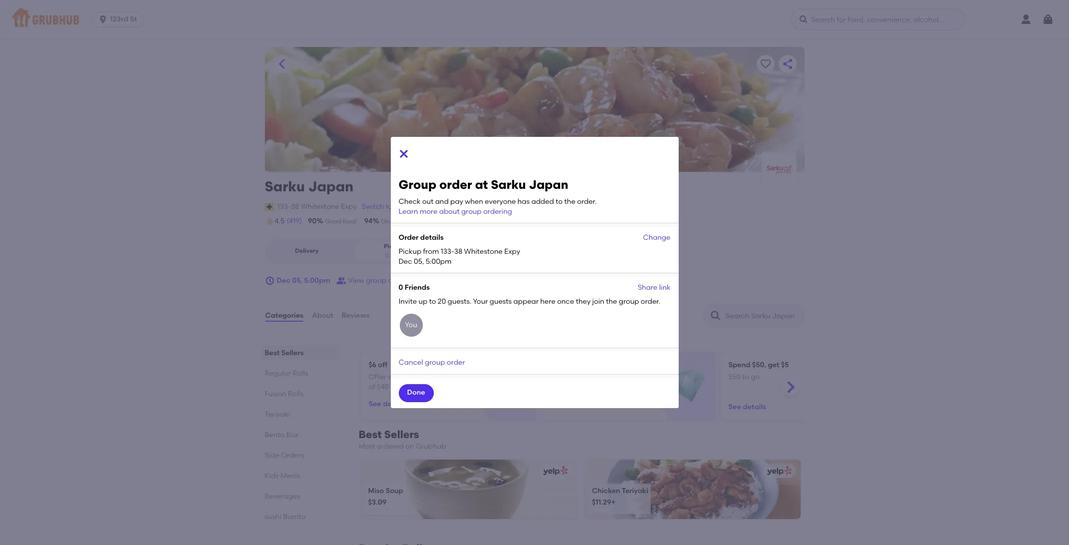 Task type: locate. For each thing, give the bounding box(es) containing it.
has
[[518, 197, 530, 206]]

orders inside $6 off offer valid on qualifying orders of $40 or more.
[[451, 373, 472, 381]]

2 orders from the left
[[610, 373, 632, 381]]

0 vertical spatial 05,
[[414, 257, 424, 266]]

0 vertical spatial sellers
[[281, 349, 304, 357]]

see details button down $40
[[369, 395, 406, 413]]

0 vertical spatial 133-
[[277, 202, 291, 211]]

change
[[643, 234, 671, 242]]

2 promo image from the left
[[669, 368, 705, 405]]

svg image for 123rd st
[[98, 14, 108, 24]]

0 horizontal spatial yelp image
[[541, 467, 568, 476]]

see details down go
[[729, 403, 766, 411]]

share icon image
[[782, 58, 794, 70]]

see details down $40
[[369, 400, 406, 408]]

05, down from
[[414, 257, 424, 266]]

1 horizontal spatial promo image
[[669, 368, 705, 405]]

promo image for $6 off
[[489, 368, 525, 405]]

orders right qualifying
[[451, 373, 472, 381]]

option group
[[265, 239, 436, 264]]

promo image
[[489, 368, 525, 405], [669, 368, 705, 405]]

1 vertical spatial dec
[[277, 276, 290, 285]]

more. inside $6 off offer valid on qualifying orders of $40 or more.
[[399, 383, 419, 391]]

sarku japan
[[265, 178, 354, 195]]

05, down delivery
[[292, 276, 302, 285]]

details
[[420, 234, 444, 242], [383, 400, 406, 408], [563, 400, 586, 408], [743, 403, 766, 411]]

see details button for spend $50, get $5 $50 to go
[[729, 398, 766, 416]]

$6
[[369, 361, 377, 369]]

0 vertical spatial order.
[[577, 197, 597, 206]]

0 horizontal spatial promo image
[[489, 368, 525, 405]]

0 horizontal spatial 38
[[291, 202, 299, 211]]

view group order button
[[336, 272, 406, 290]]

option group containing pickup
[[265, 239, 436, 264]]

see details down offer valid on first orders of $15 or more.
[[549, 400, 586, 408]]

see for offer valid on qualifying orders of $40 or more.
[[369, 400, 381, 408]]

see details button down go
[[729, 398, 766, 416]]

group right view
[[366, 276, 386, 285]]

share link
[[638, 284, 671, 292]]

the right added
[[564, 197, 576, 206]]

rolls for fusion rolls
[[288, 390, 304, 398]]

on down cancel
[[405, 373, 414, 381]]

0 vertical spatial dec
[[399, 257, 412, 266]]

pickup up 0.5
[[384, 243, 404, 250]]

best
[[265, 349, 280, 357], [359, 428, 382, 441]]

1 vertical spatial whitestone
[[464, 247, 503, 256]]

sellers for best sellers
[[281, 349, 304, 357]]

0 vertical spatial svg image
[[1042, 13, 1054, 25]]

dec 05, 5:00pm
[[277, 276, 330, 285]]

133-38 whitestone expy
[[277, 202, 357, 211]]

1 horizontal spatial sellers
[[384, 428, 419, 441]]

0 vertical spatial the
[[564, 197, 576, 206]]

see details button down offer valid on first orders of $15 or more.
[[549, 395, 586, 413]]

group up the correct order
[[461, 207, 482, 216]]

1 horizontal spatial or
[[549, 383, 556, 391]]

off
[[378, 361, 388, 369]]

teriyaki inside chicken teriyaki $11.29 +
[[622, 487, 648, 495]]

1 vertical spatial 38
[[454, 247, 463, 256]]

best for best sellers
[[265, 349, 280, 357]]

sellers up regular rolls
[[281, 349, 304, 357]]

sellers for best sellers most ordered on grubhub
[[384, 428, 419, 441]]

of inside $6 off offer valid on qualifying orders of $40 or more.
[[369, 383, 375, 391]]

0 horizontal spatial more.
[[399, 383, 419, 391]]

to inside check out and pay when everyone has added to the order. learn more about group ordering
[[556, 197, 563, 206]]

sarku up the subscription pass icon
[[265, 178, 305, 195]]

sarku up everyone
[[491, 178, 526, 192]]

1 vertical spatial rolls
[[288, 390, 304, 398]]

cancel
[[399, 359, 423, 367]]

st
[[130, 15, 137, 23]]

1 horizontal spatial dec
[[399, 257, 412, 266]]

cancel group order link
[[399, 359, 465, 367]]

0 horizontal spatial valid
[[388, 373, 404, 381]]

2 offer from the left
[[549, 373, 566, 381]]

1 vertical spatial svg image
[[398, 148, 410, 160]]

1 vertical spatial 133-
[[441, 247, 454, 256]]

orders right first
[[610, 373, 632, 381]]

teriyaki inside 'tab'
[[265, 410, 290, 419]]

0 vertical spatial best
[[265, 349, 280, 357]]

appear
[[514, 297, 539, 306]]

dec inside pickup from 133-38 whitestone expy dec 05, 5:00pm
[[399, 257, 412, 266]]

miso
[[368, 487, 384, 495]]

offer inside offer valid on first orders of $15 or more.
[[549, 373, 566, 381]]

sushi burrito tab
[[265, 512, 335, 522]]

order up 'pay'
[[439, 178, 472, 192]]

rolls inside tab
[[288, 390, 304, 398]]

$50
[[729, 373, 741, 381]]

0 horizontal spatial offer
[[369, 373, 386, 381]]

2 valid from the left
[[568, 373, 584, 381]]

of left $15
[[633, 373, 640, 381]]

offer up $40
[[369, 373, 386, 381]]

yelp image for chicken teriyaki
[[765, 467, 792, 476]]

1 horizontal spatial svg image
[[1042, 13, 1054, 25]]

1 horizontal spatial of
[[633, 373, 640, 381]]

reviews button
[[341, 298, 370, 334]]

0 horizontal spatial of
[[369, 383, 375, 391]]

0 vertical spatial rolls
[[293, 369, 308, 378]]

1 vertical spatial best
[[359, 428, 382, 441]]

0 vertical spatial 38
[[291, 202, 299, 211]]

0 vertical spatial expy
[[341, 202, 357, 211]]

1 horizontal spatial offer
[[549, 373, 566, 381]]

1 horizontal spatial whitestone
[[464, 247, 503, 256]]

to right added
[[556, 197, 563, 206]]

pickup for 0.5
[[384, 243, 404, 250]]

1 yelp image from the left
[[541, 467, 568, 476]]

38 inside button
[[291, 202, 299, 211]]

0 horizontal spatial svg image
[[98, 14, 108, 24]]

pay
[[450, 197, 463, 206]]

1 horizontal spatial 5:00pm
[[426, 257, 452, 266]]

pickup down order
[[399, 247, 421, 256]]

best inside best sellers most ordered on grubhub
[[359, 428, 382, 441]]

0 vertical spatial of
[[633, 373, 640, 381]]

pickup inside pickup from 133-38 whitestone expy dec 05, 5:00pm
[[399, 247, 421, 256]]

whitestone
[[301, 202, 339, 211], [464, 247, 503, 256]]

change link
[[643, 233, 671, 245]]

0 horizontal spatial svg image
[[398, 148, 410, 160]]

kids meals
[[265, 472, 300, 480]]

0 horizontal spatial see details
[[369, 400, 406, 408]]

correct order
[[453, 218, 492, 225]]

0 horizontal spatial or
[[391, 383, 398, 391]]

sushi
[[265, 513, 282, 521]]

orders
[[451, 373, 472, 381], [610, 373, 632, 381]]

1 vertical spatial 05,
[[292, 276, 302, 285]]

see details for spend $50, get $5 $50 to go
[[729, 403, 766, 411]]

burrito
[[283, 513, 306, 521]]

guests
[[490, 297, 512, 306]]

2 more. from the left
[[557, 383, 577, 391]]

1 horizontal spatial order.
[[641, 297, 660, 306]]

kids meals tab
[[265, 471, 335, 481]]

valid left first
[[568, 373, 584, 381]]

view group order
[[348, 276, 406, 285]]

2 horizontal spatial see
[[729, 403, 741, 411]]

at
[[475, 178, 488, 192]]

133- right the subscription pass icon
[[277, 202, 291, 211]]

japan up added
[[529, 178, 568, 192]]

rolls for regular rolls
[[293, 369, 308, 378]]

05, inside pickup from 133-38 whitestone expy dec 05, 5:00pm
[[414, 257, 424, 266]]

0 horizontal spatial whitestone
[[301, 202, 339, 211]]

of left $40
[[369, 383, 375, 391]]

1 horizontal spatial yelp image
[[765, 467, 792, 476]]

1 or from the left
[[391, 383, 398, 391]]

0 horizontal spatial sellers
[[281, 349, 304, 357]]

on for sellers
[[405, 442, 414, 451]]

delivery
[[295, 247, 319, 254]]

best inside tab
[[265, 349, 280, 357]]

ordering
[[483, 207, 512, 216]]

1 horizontal spatial the
[[606, 297, 617, 306]]

$50,
[[752, 361, 766, 369]]

dec right 0.5
[[399, 257, 412, 266]]

1 horizontal spatial 133-
[[441, 247, 454, 256]]

group down share
[[619, 297, 639, 306]]

on right ordered
[[405, 442, 414, 451]]

japan up 133-38 whitestone expy on the top left of the page
[[308, 178, 354, 195]]

dec up 'categories'
[[277, 276, 290, 285]]

caret left icon image
[[276, 58, 288, 70]]

sellers up ordered
[[384, 428, 419, 441]]

rolls down the best sellers tab
[[293, 369, 308, 378]]

expy down ordering
[[504, 247, 520, 256]]

0 horizontal spatial teriyaki
[[265, 410, 290, 419]]

5:00pm down from
[[426, 257, 452, 266]]

offer
[[369, 373, 386, 381], [549, 373, 566, 381]]

on inside $6 off offer valid on qualifying orders of $40 or more.
[[405, 373, 414, 381]]

1 horizontal spatial to
[[556, 197, 563, 206]]

expy
[[341, 202, 357, 211], [504, 247, 520, 256]]

0 vertical spatial to
[[556, 197, 563, 206]]

0 horizontal spatial the
[[564, 197, 576, 206]]

1 vertical spatial of
[[369, 383, 375, 391]]

main navigation navigation
[[0, 0, 1069, 39]]

best up most on the left bottom
[[359, 428, 382, 441]]

0 horizontal spatial see details button
[[369, 395, 406, 413]]

5:00pm left people icon
[[304, 276, 330, 285]]

learn more about group ordering link
[[399, 207, 512, 216]]

1 horizontal spatial see
[[549, 400, 561, 408]]

1 horizontal spatial orders
[[610, 373, 632, 381]]

see for $50 to go
[[729, 403, 741, 411]]

most
[[359, 442, 375, 451]]

1 vertical spatial 5:00pm
[[304, 276, 330, 285]]

on left first
[[585, 373, 594, 381]]

0 horizontal spatial 5:00pm
[[304, 276, 330, 285]]

2 horizontal spatial to
[[742, 373, 749, 381]]

correct
[[453, 218, 475, 225]]

pickup for from
[[399, 247, 421, 256]]

ordered
[[377, 442, 404, 451]]

1 horizontal spatial best
[[359, 428, 382, 441]]

share
[[638, 284, 658, 292]]

svg image
[[98, 14, 108, 24], [799, 14, 809, 24], [265, 276, 275, 286]]

0 horizontal spatial dec
[[277, 276, 290, 285]]

teriyaki down fusion
[[265, 410, 290, 419]]

133- right from
[[441, 247, 454, 256]]

1 horizontal spatial sarku
[[491, 178, 526, 192]]

1 horizontal spatial see details button
[[549, 395, 586, 413]]

see details
[[369, 400, 406, 408], [549, 400, 586, 408], [729, 403, 766, 411]]

1 horizontal spatial svg image
[[265, 276, 275, 286]]

0 horizontal spatial see
[[369, 400, 381, 408]]

or
[[391, 383, 398, 391], [549, 383, 556, 391]]

to left go
[[742, 373, 749, 381]]

1 promo image from the left
[[489, 368, 525, 405]]

whitestone down the correct order
[[464, 247, 503, 256]]

done button
[[399, 384, 434, 402]]

order. right added
[[577, 197, 597, 206]]

added
[[531, 197, 554, 206]]

order up qualifying
[[447, 359, 465, 367]]

$6 off offer valid on qualifying orders of $40 or more.
[[369, 361, 472, 391]]

38 up (419)
[[291, 202, 299, 211]]

whitestone up 90
[[301, 202, 339, 211]]

1 horizontal spatial expy
[[504, 247, 520, 256]]

bento
[[265, 431, 285, 439]]

regular
[[265, 369, 291, 378]]

once
[[557, 297, 574, 306]]

0 vertical spatial teriyaki
[[265, 410, 290, 419]]

2 yelp image from the left
[[765, 467, 792, 476]]

get
[[768, 361, 779, 369]]

0 horizontal spatial expy
[[341, 202, 357, 211]]

spend
[[729, 361, 751, 369]]

yelp image
[[541, 467, 568, 476], [765, 467, 792, 476]]

to
[[556, 197, 563, 206], [429, 297, 436, 306], [742, 373, 749, 381]]

4.5
[[275, 217, 285, 225]]

mi
[[396, 252, 403, 259]]

0 horizontal spatial 05,
[[292, 276, 302, 285]]

more. inside offer valid on first orders of $15 or more.
[[557, 383, 577, 391]]

reviews
[[342, 311, 370, 320]]

0 vertical spatial 5:00pm
[[426, 257, 452, 266]]

0 horizontal spatial orders
[[451, 373, 472, 381]]

sellers inside tab
[[281, 349, 304, 357]]

expy up food
[[341, 202, 357, 211]]

group
[[461, 207, 482, 216], [366, 276, 386, 285], [619, 297, 639, 306], [425, 359, 445, 367]]

orders inside offer valid on first orders of $15 or more.
[[610, 373, 632, 381]]

good food
[[325, 218, 356, 225]]

svg image inside dec 05, 5:00pm button
[[265, 276, 275, 286]]

2 vertical spatial to
[[742, 373, 749, 381]]

teriyaki tab
[[265, 409, 335, 420]]

1 offer from the left
[[369, 373, 386, 381]]

see details button for $6 off offer valid on qualifying orders of $40 or more.
[[369, 395, 406, 413]]

out
[[422, 197, 434, 206]]

1 more. from the left
[[399, 383, 419, 391]]

best up regular
[[265, 349, 280, 357]]

the right join
[[606, 297, 617, 306]]

on
[[405, 373, 414, 381], [585, 373, 594, 381], [405, 442, 414, 451]]

0 horizontal spatial to
[[429, 297, 436, 306]]

to left 20
[[429, 297, 436, 306]]

1 vertical spatial the
[[606, 297, 617, 306]]

svg image inside 123rd st button
[[98, 14, 108, 24]]

teriyaki right chicken
[[622, 487, 648, 495]]

1 horizontal spatial valid
[[568, 373, 584, 381]]

$15
[[642, 373, 652, 381]]

on time delivery
[[381, 218, 428, 225]]

38 right from
[[454, 247, 463, 256]]

group inside check out and pay when everyone has added to the order. learn more about group ordering
[[461, 207, 482, 216]]

1 vertical spatial sellers
[[384, 428, 419, 441]]

rolls right fusion
[[288, 390, 304, 398]]

0 horizontal spatial order.
[[577, 197, 597, 206]]

2 horizontal spatial see details button
[[729, 398, 766, 416]]

offer left first
[[549, 373, 566, 381]]

1 horizontal spatial teriyaki
[[622, 487, 648, 495]]

1 vertical spatial teriyaki
[[622, 487, 648, 495]]

0 horizontal spatial 133-
[[277, 202, 291, 211]]

1 valid from the left
[[388, 373, 404, 381]]

of inside offer valid on first orders of $15 or more.
[[633, 373, 640, 381]]

rolls inside tab
[[293, 369, 308, 378]]

on inside best sellers most ordered on grubhub
[[405, 442, 414, 451]]

0 horizontal spatial best
[[265, 349, 280, 357]]

order. down share link link
[[641, 297, 660, 306]]

2 horizontal spatial see details
[[729, 403, 766, 411]]

yelp image for miso soup
[[541, 467, 568, 476]]

0
[[399, 284, 403, 292]]

sellers inside best sellers most ordered on grubhub
[[384, 428, 419, 441]]

order.
[[577, 197, 597, 206], [641, 297, 660, 306]]

dec
[[399, 257, 412, 266], [277, 276, 290, 285]]

1 orders from the left
[[451, 373, 472, 381]]

box
[[286, 431, 299, 439]]

0 vertical spatial whitestone
[[301, 202, 339, 211]]

done
[[407, 389, 425, 397]]

2 or from the left
[[549, 383, 556, 391]]

valid up $40
[[388, 373, 404, 381]]

save this restaurant image
[[760, 58, 772, 70]]

1 horizontal spatial more.
[[557, 383, 577, 391]]

svg image
[[1042, 13, 1054, 25], [398, 148, 410, 160]]

1 horizontal spatial 05,
[[414, 257, 424, 266]]

1 horizontal spatial 38
[[454, 247, 463, 256]]

05, inside button
[[292, 276, 302, 285]]

1 vertical spatial expy
[[504, 247, 520, 256]]

sellers
[[281, 349, 304, 357], [384, 428, 419, 441]]

order up invite
[[388, 276, 406, 285]]



Task type: vqa. For each thing, say whether or not it's contained in the screenshot.
+
yes



Task type: describe. For each thing, give the bounding box(es) containing it.
+
[[611, 499, 616, 507]]

valid inside offer valid on first orders of $15 or more.
[[568, 373, 584, 381]]

pickup from 133-38 whitestone expy dec 05, 5:00pm
[[399, 247, 520, 266]]

20
[[438, 297, 446, 306]]

categories button
[[265, 298, 304, 334]]

orders
[[281, 451, 304, 460]]

133- inside button
[[277, 202, 291, 211]]

svg image inside main navigation navigation
[[1042, 13, 1054, 25]]

cancel group order
[[399, 359, 465, 367]]

expy inside pickup from 133-38 whitestone expy dec 05, 5:00pm
[[504, 247, 520, 256]]

(419)
[[287, 217, 302, 225]]

learn
[[399, 207, 418, 216]]

invite
[[399, 297, 417, 306]]

offer inside $6 off offer valid on qualifying orders of $40 or more.
[[369, 373, 386, 381]]

38 inside pickup from 133-38 whitestone expy dec 05, 5:00pm
[[454, 247, 463, 256]]

or inside $6 off offer valid on qualifying orders of $40 or more.
[[391, 383, 398, 391]]

miso soup $3.09
[[368, 487, 403, 507]]

share link link
[[638, 283, 671, 295]]

Search Sarku Japan search field
[[725, 311, 801, 321]]

food
[[343, 218, 356, 225]]

regular rolls
[[265, 369, 308, 378]]

1 vertical spatial to
[[429, 297, 436, 306]]

subscription pass image
[[265, 203, 275, 211]]

2 horizontal spatial svg image
[[799, 14, 809, 24]]

side orders
[[265, 451, 304, 460]]

1 horizontal spatial see details
[[549, 400, 586, 408]]

up
[[419, 297, 427, 306]]

best sellers tab
[[265, 348, 335, 358]]

details down $40
[[383, 400, 406, 408]]

order details
[[399, 234, 444, 242]]

switch location
[[362, 202, 414, 211]]

categories
[[265, 311, 304, 320]]

sarku japan logo image
[[762, 152, 797, 187]]

join
[[592, 297, 604, 306]]

more
[[420, 207, 438, 216]]

group up qualifying
[[425, 359, 445, 367]]

dec inside button
[[277, 276, 290, 285]]

best sellers most ordered on grubhub
[[359, 428, 446, 451]]

133-38 whitestone expy button
[[277, 201, 357, 212]]

chicken
[[592, 487, 620, 495]]

order down ordering
[[477, 218, 492, 225]]

switch location button
[[361, 201, 414, 212]]

sushi burrito
[[265, 513, 306, 521]]

pickup 0.5 mi
[[384, 243, 404, 259]]

grubhub
[[416, 442, 446, 451]]

on inside offer valid on first orders of $15 or more.
[[585, 373, 594, 381]]

5:00pm inside pickup from 133-38 whitestone expy dec 05, 5:00pm
[[426, 257, 452, 266]]

and
[[435, 197, 449, 206]]

about
[[439, 207, 460, 216]]

1 horizontal spatial japan
[[529, 178, 568, 192]]

$5
[[781, 361, 789, 369]]

0.5
[[385, 252, 394, 259]]

promo image for offer valid on first orders of $15 or more.
[[669, 368, 705, 405]]

$3.09
[[368, 499, 386, 507]]

bento box
[[265, 431, 299, 439]]

1 vertical spatial order.
[[641, 297, 660, 306]]

star icon image
[[265, 217, 275, 227]]

fusion rolls
[[265, 390, 304, 398]]

location
[[386, 202, 414, 211]]

group inside button
[[366, 276, 386, 285]]

$11.29
[[592, 499, 611, 507]]

123rd st button
[[92, 11, 147, 27]]

good
[[325, 218, 341, 225]]

you
[[405, 321, 417, 329]]

fusion
[[265, 390, 286, 398]]

details down offer valid on first orders of $15 or more.
[[563, 400, 586, 408]]

they
[[576, 297, 591, 306]]

order inside button
[[388, 276, 406, 285]]

123rd st
[[110, 15, 137, 23]]

0 horizontal spatial sarku
[[265, 178, 305, 195]]

on
[[381, 218, 390, 225]]

$40
[[377, 383, 389, 391]]

time
[[391, 218, 404, 225]]

best sellers
[[265, 349, 304, 357]]

guests.
[[448, 297, 472, 306]]

the inside check out and pay when everyone has added to the order. learn more about group ordering
[[564, 197, 576, 206]]

or inside offer valid on first orders of $15 or more.
[[549, 383, 556, 391]]

best for best sellers most ordered on grubhub
[[359, 428, 382, 441]]

0 friends
[[399, 284, 430, 292]]

delivery
[[406, 218, 428, 225]]

invite up to 20 guests. your guests appear here once they join the group order.
[[399, 297, 660, 306]]

first
[[596, 373, 608, 381]]

everyone
[[485, 197, 516, 206]]

133- inside pickup from 133-38 whitestone expy dec 05, 5:00pm
[[441, 247, 454, 256]]

0 horizontal spatial japan
[[308, 178, 354, 195]]

on for off
[[405, 373, 414, 381]]

go
[[751, 373, 760, 381]]

expy inside button
[[341, 202, 357, 211]]

spend $50, get $5 $50 to go
[[729, 361, 789, 381]]

search icon image
[[710, 310, 722, 322]]

beverages tab
[[265, 491, 335, 502]]

check
[[399, 197, 421, 206]]

group
[[399, 178, 437, 192]]

123rd
[[110, 15, 128, 23]]

details down go
[[743, 403, 766, 411]]

bento box tab
[[265, 430, 335, 440]]

switch
[[362, 202, 384, 211]]

side orders tab
[[265, 450, 335, 461]]

save this restaurant button
[[757, 55, 775, 73]]

about button
[[312, 298, 334, 334]]

your
[[473, 297, 488, 306]]

offer valid on first orders of $15 or more.
[[549, 373, 652, 391]]

people icon image
[[336, 276, 346, 286]]

details up from
[[420, 234, 444, 242]]

regular rolls tab
[[265, 368, 335, 379]]

dec 05, 5:00pm button
[[265, 272, 330, 290]]

meals
[[281, 472, 300, 480]]

whitestone inside button
[[301, 202, 339, 211]]

qualifying
[[416, 373, 449, 381]]

whitestone inside pickup from 133-38 whitestone expy dec 05, 5:00pm
[[464, 247, 503, 256]]

kids
[[265, 472, 279, 480]]

chicken teriyaki $11.29 +
[[592, 487, 648, 507]]

fusion rolls tab
[[265, 389, 335, 399]]

order. inside check out and pay when everyone has added to the order. learn more about group ordering
[[577, 197, 597, 206]]

group order at sarku japan
[[399, 178, 568, 192]]

5:00pm inside button
[[304, 276, 330, 285]]

order
[[399, 234, 419, 242]]

to inside spend $50, get $5 $50 to go
[[742, 373, 749, 381]]

friends
[[405, 284, 430, 292]]

valid inside $6 off offer valid on qualifying orders of $40 or more.
[[388, 373, 404, 381]]

side
[[265, 451, 279, 460]]

see details for $6 off offer valid on qualifying orders of $40 or more.
[[369, 400, 406, 408]]

96
[[436, 217, 444, 225]]

90
[[308, 217, 317, 225]]

94
[[364, 217, 373, 225]]

svg image for dec 05, 5:00pm
[[265, 276, 275, 286]]

beverages
[[265, 492, 300, 501]]



